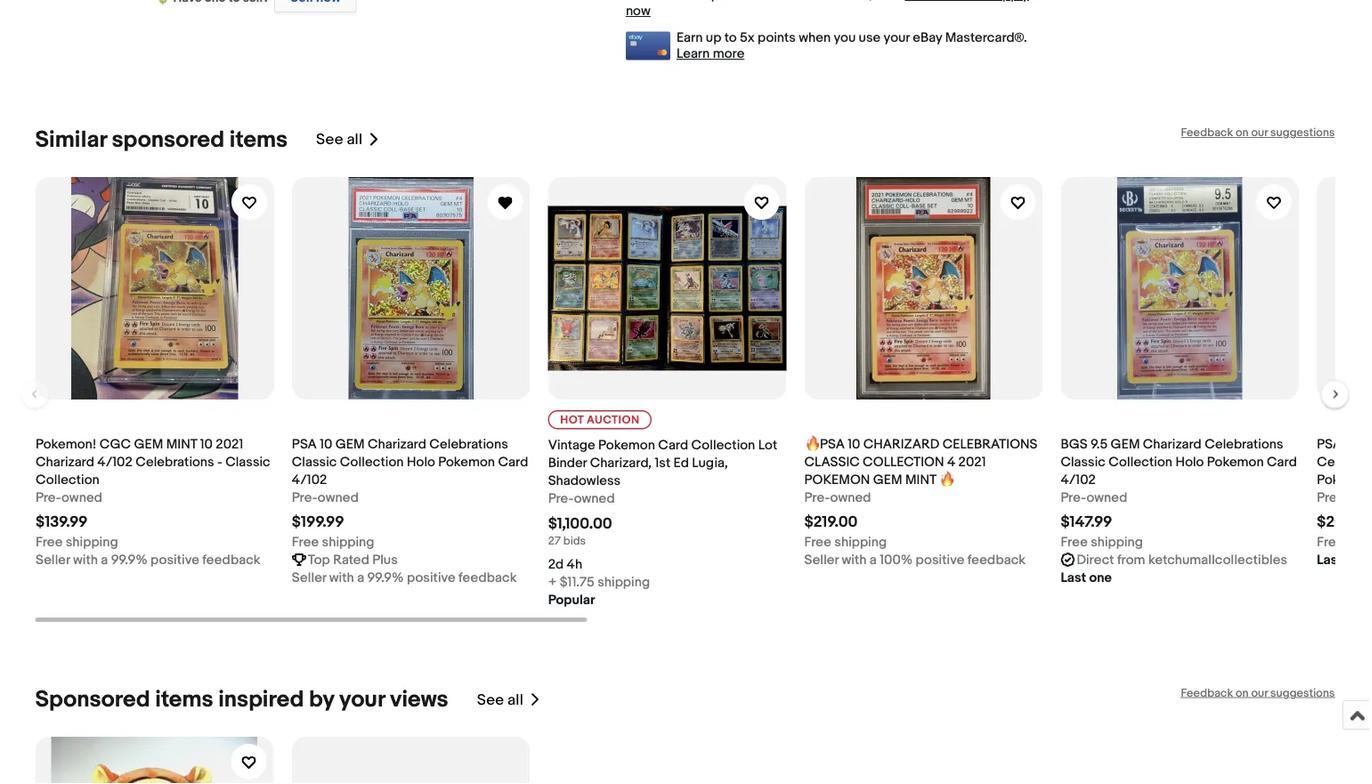 Task type: describe. For each thing, give the bounding box(es) containing it.
psa for $209.99
[[1317, 436, 1342, 452]]

feedback for sponsored items inspired by your views
[[1182, 687, 1234, 701]]

now
[[626, 3, 651, 19]]

and
[[970, 0, 993, 3]]

cgc
[[99, 436, 131, 452]]

Top Rated Plus text field
[[308, 551, 398, 569]]

points
[[758, 30, 796, 46]]

$147.99 text field
[[1061, 513, 1113, 532]]

terms
[[932, 0, 967, 3]]

direct
[[1077, 552, 1114, 568]]

shipping inside psa 10 gem charizard celebrations classic collection holo pokemon card 4/102 pre-owned $199.99 free shipping
[[322, 534, 374, 550]]

classic for $147.99
[[1061, 454, 1106, 470]]

charizard for $199.99
[[367, 436, 426, 452]]

free shipping text field for $199.99
[[292, 533, 374, 551]]

psa inside the 🔥 psa 10 charizard celebrations classic collection 4 2021 pokemon gem mint 🔥 pre-owned $219.00 free shipping seller with a 100% positive feedback
[[820, 436, 845, 452]]

pokemon for $199.99
[[438, 454, 495, 470]]

10 inside the 🔥 psa 10 charizard celebrations classic collection 4 2021 pokemon gem mint 🔥 pre-owned $219.00 free shipping seller with a 100% positive feedback
[[848, 436, 860, 452]]

4/102 for $199.99
[[292, 472, 327, 488]]

free inside "pokemon! cgc gem mint 10 2021 charizard 4/102 celebrations - classic collection pre-owned $139.99 free shipping seller with a 99.9% positive feedback"
[[35, 534, 62, 550]]

more
[[713, 46, 745, 62]]

gem for $147.99
[[1111, 436, 1140, 452]]

g
[[1361, 436, 1371, 452]]

see all link for sponsored items inspired by your views
[[477, 687, 541, 714]]

gem inside the 🔥 psa 10 charizard celebrations classic collection 4 2021 pokemon gem mint 🔥 pre-owned $219.00 free shipping seller with a 100% positive feedback
[[873, 472, 902, 488]]

see for inspired
[[477, 691, 504, 710]]

27 bids text field
[[548, 534, 586, 548]]

$199.99
[[292, 513, 344, 532]]

Seller with a 100% positive feedback text field
[[804, 551, 1026, 569]]

holo for $147.99
[[1176, 454, 1204, 470]]

psa 10 g pre-owne $209.99 free ship last one
[[1317, 436, 1371, 568]]

views
[[390, 687, 449, 714]]

use
[[859, 30, 881, 46]]

free inside "bgs 9.5 gem charizard celebrations classic collection holo pokemon card 4/102 pre-owned $147.99 free shipping"
[[1061, 534, 1088, 550]]

see terms and apply now link
[[626, 0, 1030, 19]]

our for similar sponsored items
[[1252, 126, 1269, 140]]

by
[[309, 687, 334, 714]]

see all for sponsored items inspired by your views
[[477, 691, 524, 710]]

card for $199.99
[[498, 454, 528, 470]]

ebay
[[913, 30, 943, 46]]

0 horizontal spatial items
[[155, 687, 213, 714]]

classic
[[804, 454, 860, 470]]

up
[[706, 30, 722, 46]]

feedback inside text field
[[458, 570, 517, 586]]

earn up to 5x points when you use your ebay mastercard®.
[[677, 30, 1028, 46]]

+
[[548, 575, 557, 591]]

see inside see terms and apply now
[[905, 0, 929, 3]]

all for similar sponsored items
[[347, 131, 363, 149]]

earn
[[677, 30, 703, 46]]

binder
[[548, 455, 587, 471]]

classic for $199.99
[[292, 454, 337, 470]]

one inside psa 10 g pre-owne $209.99 free ship last one
[[1346, 552, 1368, 568]]

to
[[725, 30, 737, 46]]

0 horizontal spatial last one text field
[[1061, 569, 1112, 587]]

Pre-owne text field
[[1317, 489, 1371, 506]]

4
[[947, 454, 956, 470]]

pokemon for $147.99
[[1207, 454, 1264, 470]]

vintage
[[548, 437, 595, 453]]

9.5
[[1091, 436, 1108, 452]]

2021 inside "pokemon! cgc gem mint 10 2021 charizard 4/102 celebrations - classic collection pre-owned $139.99 free shipping seller with a 99.9% positive feedback"
[[215, 436, 243, 452]]

popular
[[548, 592, 595, 608]]

positive inside "pokemon! cgc gem mint 10 2021 charizard 4/102 celebrations - classic collection pre-owned $139.99 free shipping seller with a 99.9% positive feedback"
[[150, 552, 199, 568]]

sponsored
[[35, 687, 150, 714]]

$139.99
[[35, 513, 87, 532]]

$139.99 text field
[[35, 513, 87, 532]]

collection inside "pokemon! cgc gem mint 10 2021 charizard 4/102 celebrations - classic collection pre-owned $139.99 free shipping seller with a 99.9% positive feedback"
[[35, 472, 99, 488]]

auction
[[587, 413, 640, 427]]

top rated plus
[[308, 552, 398, 568]]

see all link for similar sponsored items
[[316, 126, 380, 154]]

suggestions for similar sponsored items
[[1271, 126, 1336, 140]]

1st
[[655, 455, 670, 471]]

10 inside "pokemon! cgc gem mint 10 2021 charizard 4/102 celebrations - classic collection pre-owned $139.99 free shipping seller with a 99.9% positive feedback"
[[200, 436, 212, 452]]

holo for $199.99
[[407, 454, 435, 470]]

pre-owned text field for $139.99
[[35, 489, 102, 506]]

5x
[[740, 30, 755, 46]]

collection inside psa 10 gem charizard celebrations classic collection holo pokemon card 4/102 pre-owned $199.99 free shipping
[[340, 454, 404, 470]]

free inside the 🔥 psa 10 charizard celebrations classic collection 4 2021 pokemon gem mint 🔥 pre-owned $219.00 free shipping seller with a 100% positive feedback
[[804, 534, 831, 550]]

free inside psa 10 gem charizard celebrations classic collection holo pokemon card 4/102 pre-owned $199.99 free shipping
[[292, 534, 319, 550]]

pre- inside "pokemon! cgc gem mint 10 2021 charizard 4/102 celebrations - classic collection pre-owned $139.99 free shipping seller with a 99.9% positive feedback"
[[35, 490, 61, 506]]

99.9% inside "pokemon! cgc gem mint 10 2021 charizard 4/102 celebrations - classic collection pre-owned $139.99 free shipping seller with a 99.9% positive feedback"
[[111, 552, 147, 568]]

feedback inside the 🔥 psa 10 charizard celebrations classic collection 4 2021 pokemon gem mint 🔥 pre-owned $219.00 free shipping seller with a 100% positive feedback
[[968, 552, 1026, 568]]

learn more
[[677, 46, 745, 62]]

$209.99 text field
[[1317, 513, 1371, 532]]

apply
[[996, 0, 1030, 3]]

owned for $1,100.00
[[574, 491, 615, 507]]

4h
[[567, 557, 582, 573]]

inspired
[[218, 687, 304, 714]]

owned inside the 🔥 psa 10 charizard celebrations classic collection 4 2021 pokemon gem mint 🔥 pre-owned $219.00 free shipping seller with a 100% positive feedback
[[830, 490, 871, 506]]

shipping inside "bgs 9.5 gem charizard celebrations classic collection holo pokemon card 4/102 pre-owned $147.99 free shipping"
[[1091, 534, 1143, 550]]

mint inside the 🔥 psa 10 charizard celebrations classic collection 4 2021 pokemon gem mint 🔥 pre-owned $219.00 free shipping seller with a 100% positive feedback
[[905, 472, 936, 488]]

from
[[1117, 552, 1146, 568]]

positive inside text field
[[407, 570, 455, 586]]

direct from ketchumallcollectibles
[[1077, 552, 1288, 568]]

positive inside the 🔥 psa 10 charizard celebrations classic collection 4 2021 pokemon gem mint 🔥 pre-owned $219.00 free shipping seller with a 100% positive feedback
[[916, 552, 965, 568]]

pre-owned text field for $199.99
[[292, 489, 358, 506]]

you
[[834, 30, 856, 46]]

top
[[308, 552, 330, 568]]

🔥 psa 10 charizard celebrations classic collection 4 2021 pokemon gem mint 🔥 pre-owned $219.00 free shipping seller with a 100% positive feedback
[[804, 436, 1038, 568]]

Popular text field
[[548, 591, 595, 609]]

pokemon
[[804, 472, 870, 488]]

charizard inside "pokemon! cgc gem mint 10 2021 charizard 4/102 celebrations - classic collection pre-owned $139.99 free shipping seller with a 99.9% positive feedback"
[[35, 454, 94, 470]]

$209.99
[[1317, 513, 1371, 532]]

pokemon inside the vintage pokemon card collection lot binder charizard, 1st ed lugia, shadowless pre-owned $1,100.00 27 bids 2d 4h + $11.75 shipping popular
[[598, 437, 655, 453]]

2d
[[548, 557, 564, 573]]

psa 10 gem charizard celebrations classic collection holo pokemon card 4/102 pre-owned $199.99 free shipping
[[292, 436, 528, 550]]

owne
[[1343, 490, 1371, 506]]

pre-owned text field for $1,100.00
[[548, 490, 615, 508]]

hot auction
[[560, 413, 640, 427]]

10 inside psa 10 g pre-owne $209.99 free ship last one
[[1345, 436, 1358, 452]]

with inside seller with a 99.9% positive feedback text field
[[329, 570, 354, 586]]



Task type: locate. For each thing, give the bounding box(es) containing it.
celebrations inside "pokemon! cgc gem mint 10 2021 charizard 4/102 celebrations - classic collection pre-owned $139.99 free shipping seller with a 99.9% positive feedback"
[[135, 454, 214, 470]]

collection
[[691, 437, 755, 453], [340, 454, 404, 470], [1109, 454, 1173, 470], [35, 472, 99, 488]]

lot
[[758, 437, 777, 453]]

holo inside "bgs 9.5 gem charizard celebrations classic collection holo pokemon card 4/102 pre-owned $147.99 free shipping"
[[1176, 454, 1204, 470]]

a inside text field
[[357, 570, 364, 586]]

Direct from ketchumallcollectibles text field
[[1077, 551, 1288, 569]]

0 horizontal spatial all
[[347, 131, 363, 149]]

our
[[1252, 126, 1269, 140], [1252, 687, 1269, 701]]

with
[[73, 552, 98, 568], [842, 552, 867, 568], [329, 570, 354, 586]]

free shipping text field for $147.99
[[1061, 533, 1143, 551]]

bgs 9.5 gem charizard celebrations classic collection holo pokemon card 4/102 pre-owned $147.99 free shipping
[[1061, 436, 1297, 550]]

1 horizontal spatial 4/102
[[292, 472, 327, 488]]

pre- up $209.99 "text box"
[[1317, 490, 1343, 506]]

free down $219.00 text field at the right
[[804, 534, 831, 550]]

feedback on our suggestions link
[[1182, 126, 1336, 140], [1182, 687, 1336, 701]]

feedback on our suggestions link for sponsored items inspired by your views
[[1182, 687, 1336, 701]]

1 horizontal spatial all
[[508, 691, 524, 710]]

0 horizontal spatial free shipping text field
[[35, 533, 118, 551]]

one inside text field
[[1089, 570, 1112, 586]]

1 horizontal spatial with
[[329, 570, 354, 586]]

collection inside "bgs 9.5 gem charizard celebrations classic collection holo pokemon card 4/102 pre-owned $147.99 free shipping"
[[1109, 454, 1173, 470]]

collection
[[863, 454, 944, 470]]

gem for owned
[[134, 436, 163, 452]]

gem down collection
[[873, 472, 902, 488]]

2 horizontal spatial psa
[[1317, 436, 1342, 452]]

0 vertical spatial 🔥
[[804, 436, 817, 452]]

last one
[[1061, 570, 1112, 586]]

Seller with a 99.9% positive feedback text field
[[292, 569, 517, 587]]

🔥 up classic
[[804, 436, 817, 452]]

0 horizontal spatial card
[[498, 454, 528, 470]]

1 horizontal spatial last
[[1317, 552, 1343, 568]]

bgs
[[1061, 436, 1088, 452]]

1 horizontal spatial one
[[1346, 552, 1368, 568]]

1 feedback on our suggestions from the top
[[1182, 126, 1336, 140]]

4/102
[[97, 454, 132, 470], [292, 472, 327, 488], [1061, 472, 1096, 488]]

psa
[[292, 436, 317, 452], [820, 436, 845, 452], [1317, 436, 1342, 452]]

seller inside text field
[[292, 570, 326, 586]]

collection up '$147.99' text box
[[1109, 454, 1173, 470]]

0 vertical spatial 2021
[[215, 436, 243, 452]]

gem right 9.5
[[1111, 436, 1140, 452]]

one down "direct"
[[1089, 570, 1112, 586]]

2 feedback from the top
[[1182, 687, 1234, 701]]

plus
[[372, 552, 398, 568]]

4 free from the left
[[1061, 534, 1088, 550]]

1 free shipping text field from the left
[[35, 533, 118, 551]]

2 feedback on our suggestions link from the top
[[1182, 687, 1336, 701]]

mastercard®.
[[946, 30, 1028, 46]]

0 horizontal spatial positive
[[150, 552, 199, 568]]

classic right -
[[225, 454, 270, 470]]

0 horizontal spatial one
[[1089, 570, 1112, 586]]

feedback
[[202, 552, 260, 568], [968, 552, 1026, 568], [458, 570, 517, 586]]

free down '$209.99' at the bottom right of the page
[[1317, 534, 1344, 550]]

1 horizontal spatial holo
[[1176, 454, 1204, 470]]

2d 4h text field
[[548, 556, 582, 574]]

shipping inside the 🔥 psa 10 charizard celebrations classic collection 4 2021 pokemon gem mint 🔥 pre-owned $219.00 free shipping seller with a 100% positive feedback
[[834, 534, 887, 550]]

all
[[347, 131, 363, 149], [508, 691, 524, 710]]

2 horizontal spatial charizard
[[1143, 436, 1202, 452]]

1 horizontal spatial charizard
[[367, 436, 426, 452]]

similar sponsored items
[[35, 126, 288, 154]]

$219.00 text field
[[804, 513, 858, 532]]

Free ship text field
[[1317, 533, 1371, 551]]

0 vertical spatial all
[[347, 131, 363, 149]]

$1,100.00 text field
[[548, 514, 612, 533]]

1 vertical spatial on
[[1236, 687, 1249, 701]]

last one text field down "direct"
[[1061, 569, 1112, 587]]

your
[[884, 30, 910, 46], [339, 687, 385, 714]]

0 vertical spatial on
[[1236, 126, 1249, 140]]

1 vertical spatial 99.9%
[[367, 570, 404, 586]]

on
[[1236, 126, 1249, 140], [1236, 687, 1249, 701]]

feedback inside "pokemon! cgc gem mint 10 2021 charizard 4/102 celebrations - classic collection pre-owned $139.99 free shipping seller with a 99.9% positive feedback"
[[202, 552, 260, 568]]

with inside the 🔥 psa 10 charizard celebrations classic collection 4 2021 pokemon gem mint 🔥 pre-owned $219.00 free shipping seller with a 100% positive feedback
[[842, 552, 867, 568]]

owned inside psa 10 gem charizard celebrations classic collection holo pokemon card 4/102 pre-owned $199.99 free shipping
[[317, 490, 358, 506]]

🔥
[[804, 436, 817, 452], [939, 472, 952, 488]]

1 horizontal spatial classic
[[292, 454, 337, 470]]

1 vertical spatial your
[[339, 687, 385, 714]]

charizard inside psa 10 gem charizard celebrations classic collection holo pokemon card 4/102 pre-owned $199.99 free shipping
[[367, 436, 426, 452]]

pre- up $139.99 text box
[[35, 490, 61, 506]]

shipping up 'rated'
[[322, 534, 374, 550]]

classic
[[225, 454, 270, 470], [292, 454, 337, 470], [1061, 454, 1106, 470]]

owned up $199.99
[[317, 490, 358, 506]]

pre-owned text field up $199.99
[[292, 489, 358, 506]]

3 10 from the left
[[848, 436, 860, 452]]

0 vertical spatial see all
[[316, 131, 363, 149]]

a inside "pokemon! cgc gem mint 10 2021 charizard 4/102 celebrations - classic collection pre-owned $139.99 free shipping seller with a 99.9% positive feedback"
[[101, 552, 108, 568]]

celebrations inside psa 10 gem charizard celebrations classic collection holo pokemon card 4/102 pre-owned $199.99 free shipping
[[429, 436, 508, 452]]

learn
[[677, 46, 710, 62]]

2 horizontal spatial seller
[[804, 552, 839, 568]]

2 on from the top
[[1236, 687, 1249, 701]]

0 vertical spatial items
[[230, 126, 288, 154]]

1 free from the left
[[35, 534, 62, 550]]

feedback
[[1182, 126, 1234, 140], [1182, 687, 1234, 701]]

Seller with a 99.9% positive feedback text field
[[35, 551, 260, 569]]

2 horizontal spatial classic
[[1061, 454, 1106, 470]]

feedback on our suggestions link for similar sponsored items
[[1182, 126, 1336, 140]]

100%
[[880, 552, 913, 568]]

1 horizontal spatial card
[[658, 437, 688, 453]]

free shipping text field down $219.00 text field at the right
[[804, 533, 887, 551]]

1 horizontal spatial mint
[[905, 472, 936, 488]]

all for sponsored items inspired by your views
[[508, 691, 524, 710]]

1 horizontal spatial free shipping text field
[[1061, 533, 1143, 551]]

your right the 'use'
[[884, 30, 910, 46]]

2 holo from the left
[[1176, 454, 1204, 470]]

owned down pokemon
[[830, 490, 871, 506]]

1 psa from the left
[[292, 436, 317, 452]]

see for items
[[316, 131, 343, 149]]

seller down $219.00 text field at the right
[[804, 552, 839, 568]]

collection up lugia, at the bottom right of page
[[691, 437, 755, 453]]

1 vertical spatial feedback
[[1182, 687, 1234, 701]]

0 vertical spatial feedback
[[1182, 126, 1234, 140]]

with down $139.99 text box
[[73, 552, 98, 568]]

pre- inside the vintage pokemon card collection lot binder charizard, 1st ed lugia, shadowless pre-owned $1,100.00 27 bids 2d 4h + $11.75 shipping popular
[[548, 491, 574, 507]]

1 vertical spatial suggestions
[[1271, 687, 1336, 701]]

our for sponsored items inspired by your views
[[1252, 687, 1269, 701]]

psa inside psa 10 gem charizard celebrations classic collection holo pokemon card 4/102 pre-owned $199.99 free shipping
[[292, 436, 317, 452]]

0 vertical spatial feedback on our suggestions link
[[1182, 126, 1336, 140]]

2 horizontal spatial see
[[905, 0, 929, 3]]

ed
[[673, 455, 689, 471]]

2 vertical spatial see
[[477, 691, 504, 710]]

1 horizontal spatial positive
[[407, 570, 455, 586]]

0 horizontal spatial with
[[73, 552, 98, 568]]

last down "direct"
[[1061, 570, 1086, 586]]

your right by
[[339, 687, 385, 714]]

0 horizontal spatial see
[[316, 131, 343, 149]]

classic inside "pokemon! cgc gem mint 10 2021 charizard 4/102 celebrations - classic collection pre-owned $139.99 free shipping seller with a 99.9% positive feedback"
[[225, 454, 270, 470]]

2021
[[215, 436, 243, 452], [959, 454, 986, 470]]

2 horizontal spatial with
[[842, 552, 867, 568]]

free shipping text field for $139.99
[[35, 533, 118, 551]]

1 suggestions from the top
[[1271, 126, 1336, 140]]

mint down collection
[[905, 472, 936, 488]]

0 horizontal spatial 99.9%
[[111, 552, 147, 568]]

2021 right 4
[[959, 454, 986, 470]]

last inside psa 10 g pre-owne $209.99 free ship last one
[[1317, 552, 1343, 568]]

shadowless
[[548, 473, 621, 489]]

one
[[1346, 552, 1368, 568], [1089, 570, 1112, 586]]

0 horizontal spatial holo
[[407, 454, 435, 470]]

0 horizontal spatial a
[[101, 552, 108, 568]]

see all text field for sponsored items inspired by your views
[[477, 691, 524, 710]]

0 horizontal spatial celebrations
[[135, 454, 214, 470]]

collection down pokemon!
[[35, 472, 99, 488]]

0 horizontal spatial pokemon
[[438, 454, 495, 470]]

1 horizontal spatial free shipping text field
[[804, 533, 887, 551]]

2 classic from the left
[[292, 454, 337, 470]]

sponsored items inspired by your views
[[35, 687, 449, 714]]

celebrations inside "bgs 9.5 gem charizard celebrations classic collection holo pokemon card 4/102 pre-owned $147.99 free shipping"
[[1205, 436, 1284, 452]]

0 vertical spatial see all link
[[316, 126, 380, 154]]

2 horizontal spatial card
[[1267, 454, 1297, 470]]

free down $139.99
[[35, 534, 62, 550]]

2 horizontal spatial feedback
[[968, 552, 1026, 568]]

card inside "bgs 9.5 gem charizard celebrations classic collection holo pokemon card 4/102 pre-owned $147.99 free shipping"
[[1267, 454, 1297, 470]]

0 horizontal spatial seller
[[35, 552, 70, 568]]

4/102 for $147.99
[[1061, 472, 1096, 488]]

classic down bgs at the right bottom of page
[[1061, 454, 1106, 470]]

owned
[[61, 490, 102, 506], [317, 490, 358, 506], [830, 490, 871, 506], [1087, 490, 1128, 506], [574, 491, 615, 507]]

hot
[[560, 413, 584, 427]]

sponsored
[[112, 126, 225, 154]]

see all link
[[316, 126, 380, 154], [477, 687, 541, 714]]

free shipping text field for $219.00
[[804, 533, 887, 551]]

pre-owned text field up '$147.99' text box
[[1061, 489, 1128, 506]]

seller inside "pokemon! cgc gem mint 10 2021 charizard 4/102 celebrations - classic collection pre-owned $139.99 free shipping seller with a 99.9% positive feedback"
[[35, 552, 70, 568]]

free shipping text field up top
[[292, 533, 374, 551]]

1 horizontal spatial see
[[477, 691, 504, 710]]

pokemon! cgc gem mint 10 2021 charizard 4/102 celebrations - classic collection pre-owned $139.99 free shipping seller with a 99.9% positive feedback
[[35, 436, 270, 568]]

1 vertical spatial our
[[1252, 687, 1269, 701]]

0 horizontal spatial free shipping text field
[[292, 533, 374, 551]]

card left binder
[[498, 454, 528, 470]]

1 vertical spatial see all text field
[[477, 691, 524, 710]]

shipping right $11.75 in the bottom left of the page
[[597, 575, 650, 591]]

1 horizontal spatial 99.9%
[[367, 570, 404, 586]]

See all text field
[[316, 131, 363, 149], [477, 691, 524, 710]]

shipping inside the vintage pokemon card collection lot binder charizard, 1st ed lugia, shadowless pre-owned $1,100.00 27 bids 2d 4h + $11.75 shipping popular
[[597, 575, 650, 591]]

2 psa from the left
[[820, 436, 845, 452]]

mint inside "pokemon! cgc gem mint 10 2021 charizard 4/102 celebrations - classic collection pre-owned $139.99 free shipping seller with a 99.9% positive feedback"
[[166, 436, 197, 452]]

1 holo from the left
[[407, 454, 435, 470]]

owned inside "bgs 9.5 gem charizard celebrations classic collection holo pokemon card 4/102 pre-owned $147.99 free shipping"
[[1087, 490, 1128, 506]]

2 suggestions from the top
[[1271, 687, 1336, 701]]

classic inside "bgs 9.5 gem charizard celebrations classic collection holo pokemon card 4/102 pre-owned $147.99 free shipping"
[[1061, 454, 1106, 470]]

last one text field down ship
[[1317, 551, 1368, 569]]

$11.75
[[560, 575, 594, 591]]

4/102 down cgc
[[97, 454, 132, 470]]

$219.00
[[804, 513, 858, 532]]

4/102 down bgs at the right bottom of page
[[1061, 472, 1096, 488]]

1 vertical spatial see
[[316, 131, 343, 149]]

shipping up from in the right bottom of the page
[[1091, 534, 1143, 550]]

1 on from the top
[[1236, 126, 1249, 140]]

see all for similar sponsored items
[[316, 131, 363, 149]]

seller down top
[[292, 570, 326, 586]]

pre- up $199.99
[[292, 490, 317, 506]]

1 vertical spatial 🔥
[[939, 472, 952, 488]]

🔥 down 4
[[939, 472, 952, 488]]

pre- inside "bgs 9.5 gem charizard celebrations classic collection holo pokemon card 4/102 pre-owned $147.99 free shipping"
[[1061, 490, 1087, 506]]

4/102 inside psa 10 gem charizard celebrations classic collection holo pokemon card 4/102 pre-owned $199.99 free shipping
[[292, 472, 327, 488]]

gem up $199.99
[[335, 436, 364, 452]]

pre-owned text field down shadowless on the bottom of the page
[[548, 490, 615, 508]]

pre- down pokemon
[[804, 490, 830, 506]]

1 free shipping text field from the left
[[292, 533, 374, 551]]

gem for $199.99
[[335, 436, 364, 452]]

2 horizontal spatial 4/102
[[1061, 472, 1096, 488]]

1 horizontal spatial feedback
[[458, 570, 517, 586]]

mint right cgc
[[166, 436, 197, 452]]

0 vertical spatial mint
[[166, 436, 197, 452]]

seller
[[35, 552, 70, 568], [804, 552, 839, 568], [292, 570, 326, 586]]

seller down $139.99
[[35, 552, 70, 568]]

3 classic from the left
[[1061, 454, 1106, 470]]

1 vertical spatial 2021
[[959, 454, 986, 470]]

0 vertical spatial last
[[1317, 552, 1343, 568]]

0 horizontal spatial psa
[[292, 436, 317, 452]]

owned up '$147.99' text box
[[1087, 490, 1128, 506]]

pre- inside psa 10 g pre-owne $209.99 free ship last one
[[1317, 490, 1343, 506]]

shipping down $139.99 text box
[[65, 534, 118, 550]]

10
[[200, 436, 212, 452], [320, 436, 332, 452], [848, 436, 860, 452], [1345, 436, 1358, 452]]

1 our from the top
[[1252, 126, 1269, 140]]

rated
[[333, 552, 369, 568]]

1 horizontal spatial celebrations
[[429, 436, 508, 452]]

similar
[[35, 126, 107, 154]]

2021 up -
[[215, 436, 243, 452]]

owned inside "pokemon! cgc gem mint 10 2021 charizard 4/102 celebrations - classic collection pre-owned $139.99 free shipping seller with a 99.9% positive feedback"
[[61, 490, 102, 506]]

celebrations for $147.99
[[1205, 436, 1284, 452]]

3 free from the left
[[804, 534, 831, 550]]

card up ed
[[658, 437, 688, 453]]

on for sponsored items inspired by your views
[[1236, 687, 1249, 701]]

gem right cgc
[[134, 436, 163, 452]]

10 inside psa 10 gem charizard celebrations classic collection holo pokemon card 4/102 pre-owned $199.99 free shipping
[[320, 436, 332, 452]]

pre-owned text field for $219.00
[[804, 489, 871, 506]]

vintage pokemon card collection lot binder charizard, 1st ed lugia, shadowless pre-owned $1,100.00 27 bids 2d 4h + $11.75 shipping popular
[[548, 437, 777, 608]]

with left '100%'
[[842, 552, 867, 568]]

see all
[[316, 131, 363, 149], [477, 691, 524, 710]]

with down 'rated'
[[329, 570, 354, 586]]

0 vertical spatial our
[[1252, 126, 1269, 140]]

see all text field for similar sponsored items
[[316, 131, 363, 149]]

charizard
[[863, 436, 940, 452]]

a inside the 🔥 psa 10 charizard celebrations classic collection 4 2021 pokemon gem mint 🔥 pre-owned $219.00 free shipping seller with a 100% positive feedback
[[870, 552, 877, 568]]

with inside "pokemon! cgc gem mint 10 2021 charizard 4/102 celebrations - classic collection pre-owned $139.99 free shipping seller with a 99.9% positive feedback"
[[73, 552, 98, 568]]

see
[[905, 0, 929, 3], [316, 131, 343, 149], [477, 691, 504, 710]]

0 vertical spatial suggestions
[[1271, 126, 1336, 140]]

4/102 inside "pokemon! cgc gem mint 10 2021 charizard 4/102 celebrations - classic collection pre-owned $139.99 free shipping seller with a 99.9% positive feedback"
[[97, 454, 132, 470]]

free down $147.99
[[1061, 534, 1088, 550]]

1 classic from the left
[[225, 454, 270, 470]]

2 feedback on our suggestions from the top
[[1182, 687, 1336, 701]]

holo inside psa 10 gem charizard celebrations classic collection holo pokemon card 4/102 pre-owned $199.99 free shipping
[[407, 454, 435, 470]]

1 vertical spatial mint
[[905, 472, 936, 488]]

0 horizontal spatial your
[[339, 687, 385, 714]]

1 feedback from the top
[[1182, 126, 1234, 140]]

pokemon inside "bgs 9.5 gem charizard celebrations classic collection holo pokemon card 4/102 pre-owned $147.99 free shipping"
[[1207, 454, 1264, 470]]

gem inside "pokemon! cgc gem mint 10 2021 charizard 4/102 celebrations - classic collection pre-owned $139.99 free shipping seller with a 99.9% positive feedback"
[[134, 436, 163, 452]]

5 free from the left
[[1317, 534, 1344, 550]]

lugia,
[[692, 455, 728, 471]]

1 vertical spatial see all
[[477, 691, 524, 710]]

1 vertical spatial feedback on our suggestions link
[[1182, 687, 1336, 701]]

celebrations for $199.99
[[429, 436, 508, 452]]

shipping
[[65, 534, 118, 550], [322, 534, 374, 550], [834, 534, 887, 550], [1091, 534, 1143, 550], [597, 575, 650, 591]]

0 vertical spatial feedback on our suggestions
[[1182, 126, 1336, 140]]

dollar sign image
[[159, 0, 173, 5]]

pre-
[[35, 490, 61, 506], [292, 490, 317, 506], [804, 490, 830, 506], [1061, 490, 1087, 506], [1317, 490, 1343, 506], [548, 491, 574, 507]]

pre- up $147.99
[[1061, 490, 1087, 506]]

charizard,
[[590, 455, 652, 471]]

$199.99 text field
[[292, 513, 344, 532]]

pre- down shadowless on the bottom of the page
[[548, 491, 574, 507]]

Pre-owned text field
[[35, 489, 102, 506], [292, 489, 358, 506], [804, 489, 871, 506], [1061, 489, 1128, 506], [548, 490, 615, 508]]

0 horizontal spatial 🔥
[[804, 436, 817, 452]]

owned up $139.99
[[61, 490, 102, 506]]

owned for $199.99
[[317, 490, 358, 506]]

2 free shipping text field from the left
[[804, 533, 887, 551]]

seller with a 99.9% positive feedback
[[292, 570, 517, 586]]

1 horizontal spatial 🔥
[[939, 472, 952, 488]]

4/102 inside "bgs 9.5 gem charizard celebrations classic collection holo pokemon card 4/102 pre-owned $147.99 free shipping"
[[1061, 472, 1096, 488]]

pre-owned text field down pokemon
[[804, 489, 871, 506]]

0 horizontal spatial feedback
[[202, 552, 260, 568]]

classic up $199.99
[[292, 454, 337, 470]]

0 horizontal spatial classic
[[225, 454, 270, 470]]

positive
[[150, 552, 199, 568], [916, 552, 965, 568], [407, 570, 455, 586]]

0 horizontal spatial see all
[[316, 131, 363, 149]]

bids
[[563, 534, 586, 548]]

psa up '$199.99' text box at bottom left
[[292, 436, 317, 452]]

psa inside psa 10 g pre-owne $209.99 free ship last one
[[1317, 436, 1342, 452]]

0 horizontal spatial 4/102
[[97, 454, 132, 470]]

on for similar sponsored items
[[1236, 126, 1249, 140]]

psa up classic
[[820, 436, 845, 452]]

0 vertical spatial see
[[905, 0, 929, 3]]

+ $11.75 shipping text field
[[548, 574, 650, 591]]

4/102 up $199.99
[[292, 472, 327, 488]]

1 vertical spatial last
[[1061, 570, 1086, 586]]

card inside psa 10 gem charizard celebrations classic collection holo pokemon card 4/102 pre-owned $199.99 free shipping
[[498, 454, 528, 470]]

card inside the vintage pokemon card collection lot binder charizard, 1st ed lugia, shadowless pre-owned $1,100.00 27 bids 2d 4h + $11.75 shipping popular
[[658, 437, 688, 453]]

27
[[548, 534, 561, 548]]

free inside psa 10 g pre-owne $209.99 free ship last one
[[1317, 534, 1344, 550]]

pre- inside psa 10 gem charizard celebrations classic collection holo pokemon card 4/102 pre-owned $199.99 free shipping
[[292, 490, 317, 506]]

2 10 from the left
[[320, 436, 332, 452]]

1 horizontal spatial last one text field
[[1317, 551, 1368, 569]]

when
[[799, 30, 831, 46]]

0 horizontal spatial see all link
[[316, 126, 380, 154]]

learn more link
[[677, 46, 745, 62]]

1 vertical spatial one
[[1089, 570, 1112, 586]]

2 horizontal spatial positive
[[916, 552, 965, 568]]

owned down shadowless on the bottom of the page
[[574, 491, 615, 507]]

owned inside the vintage pokemon card collection lot binder charizard, 1st ed lugia, shadowless pre-owned $1,100.00 27 bids 2d 4h + $11.75 shipping popular
[[574, 491, 615, 507]]

2 free shipping text field from the left
[[1061, 533, 1143, 551]]

99.9% inside text field
[[367, 570, 404, 586]]

4 10 from the left
[[1345, 436, 1358, 452]]

0 horizontal spatial 2021
[[215, 436, 243, 452]]

psa for classic
[[292, 436, 317, 452]]

2 free from the left
[[292, 534, 319, 550]]

Free shipping text field
[[292, 533, 374, 551], [804, 533, 887, 551]]

0 vertical spatial one
[[1346, 552, 1368, 568]]

pre- inside the 🔥 psa 10 charizard celebrations classic collection 4 2021 pokemon gem mint 🔥 pre-owned $219.00 free shipping seller with a 100% positive feedback
[[804, 490, 830, 506]]

1 vertical spatial see all link
[[477, 687, 541, 714]]

2 horizontal spatial pokemon
[[1207, 454, 1264, 470]]

0 horizontal spatial last
[[1061, 570, 1086, 586]]

collection up $199.99
[[340, 454, 404, 470]]

-
[[217, 454, 222, 470]]

1 horizontal spatial a
[[357, 570, 364, 586]]

owned for $147.99
[[1087, 490, 1128, 506]]

feedback on our suggestions for sponsored items inspired by your views
[[1182, 687, 1336, 701]]

gem inside psa 10 gem charizard celebrations classic collection holo pokemon card 4/102 pre-owned $199.99 free shipping
[[335, 436, 364, 452]]

items
[[230, 126, 288, 154], [155, 687, 213, 714]]

gem inside "bgs 9.5 gem charizard celebrations classic collection holo pokemon card 4/102 pre-owned $147.99 free shipping"
[[1111, 436, 1140, 452]]

see terms and apply now
[[626, 0, 1030, 19]]

feedback for similar sponsored items
[[1182, 126, 1234, 140]]

shipping inside "pokemon! cgc gem mint 10 2021 charizard 4/102 celebrations - classic collection pre-owned $139.99 free shipping seller with a 99.9% positive feedback"
[[65, 534, 118, 550]]

1 horizontal spatial items
[[230, 126, 288, 154]]

last down free ship text field
[[1317, 552, 1343, 568]]

shipping down $219.00 text field at the right
[[834, 534, 887, 550]]

0 vertical spatial 99.9%
[[111, 552, 147, 568]]

Free shipping text field
[[35, 533, 118, 551], [1061, 533, 1143, 551]]

free shipping text field up "direct"
[[1061, 533, 1143, 551]]

celebrations
[[943, 436, 1038, 452]]

pokemon!
[[35, 436, 96, 452]]

$1,100.00
[[548, 514, 612, 533]]

free shipping text field down $139.99 text box
[[35, 533, 118, 551]]

classic inside psa 10 gem charizard celebrations classic collection holo pokemon card 4/102 pre-owned $199.99 free shipping
[[292, 454, 337, 470]]

1 vertical spatial feedback on our suggestions
[[1182, 687, 1336, 701]]

1 10 from the left
[[200, 436, 212, 452]]

charizard inside "bgs 9.5 gem charizard celebrations classic collection holo pokemon card 4/102 pre-owned $147.99 free shipping"
[[1143, 436, 1202, 452]]

0 horizontal spatial charizard
[[35, 454, 94, 470]]

1 horizontal spatial seller
[[292, 570, 326, 586]]

2 horizontal spatial celebrations
[[1205, 436, 1284, 452]]

ketchumallcollectibles
[[1149, 552, 1288, 568]]

1 feedback on our suggestions link from the top
[[1182, 126, 1336, 140]]

last
[[1317, 552, 1343, 568], [1061, 570, 1086, 586]]

99.9%
[[111, 552, 147, 568], [367, 570, 404, 586]]

$147.99
[[1061, 513, 1113, 532]]

a
[[101, 552, 108, 568], [870, 552, 877, 568], [357, 570, 364, 586]]

feedback on our suggestions for similar sponsored items
[[1182, 126, 1336, 140]]

ship
[[1347, 534, 1371, 550]]

1 horizontal spatial your
[[884, 30, 910, 46]]

charizard for $147.99
[[1143, 436, 1202, 452]]

1 horizontal spatial 2021
[[959, 454, 986, 470]]

one down ship
[[1346, 552, 1368, 568]]

card for $147.99
[[1267, 454, 1297, 470]]

suggestions for sponsored items inspired by your views
[[1271, 687, 1336, 701]]

ebay mastercard image
[[626, 32, 671, 60]]

suggestions
[[1271, 126, 1336, 140], [1271, 687, 1336, 701]]

free up top
[[292, 534, 319, 550]]

1 horizontal spatial see all text field
[[477, 691, 524, 710]]

1 horizontal spatial see all link
[[477, 687, 541, 714]]

collection inside the vintage pokemon card collection lot binder charizard, 1st ed lugia, shadowless pre-owned $1,100.00 27 bids 2d 4h + $11.75 shipping popular
[[691, 437, 755, 453]]

psa left g
[[1317, 436, 1342, 452]]

last inside text field
[[1061, 570, 1086, 586]]

pokemon inside psa 10 gem charizard celebrations classic collection holo pokemon card 4/102 pre-owned $199.99 free shipping
[[438, 454, 495, 470]]

Last one text field
[[1317, 551, 1368, 569], [1061, 569, 1112, 587]]

2021 inside the 🔥 psa 10 charizard celebrations classic collection 4 2021 pokemon gem mint 🔥 pre-owned $219.00 free shipping seller with a 100% positive feedback
[[959, 454, 986, 470]]

holo
[[407, 454, 435, 470], [1176, 454, 1204, 470]]

2 our from the top
[[1252, 687, 1269, 701]]

card left psa 10 g pre-owne $209.99 free ship last one
[[1267, 454, 1297, 470]]

free
[[35, 534, 62, 550], [292, 534, 319, 550], [804, 534, 831, 550], [1061, 534, 1088, 550], [1317, 534, 1344, 550]]

pre-owned text field for $147.99
[[1061, 489, 1128, 506]]

pre-owned text field up $139.99
[[35, 489, 102, 506]]

seller inside the 🔥 psa 10 charizard celebrations classic collection 4 2021 pokemon gem mint 🔥 pre-owned $219.00 free shipping seller with a 100% positive feedback
[[804, 552, 839, 568]]

3 psa from the left
[[1317, 436, 1342, 452]]



Task type: vqa. For each thing, say whether or not it's contained in the screenshot.
the topmost Ebay Refurbished
no



